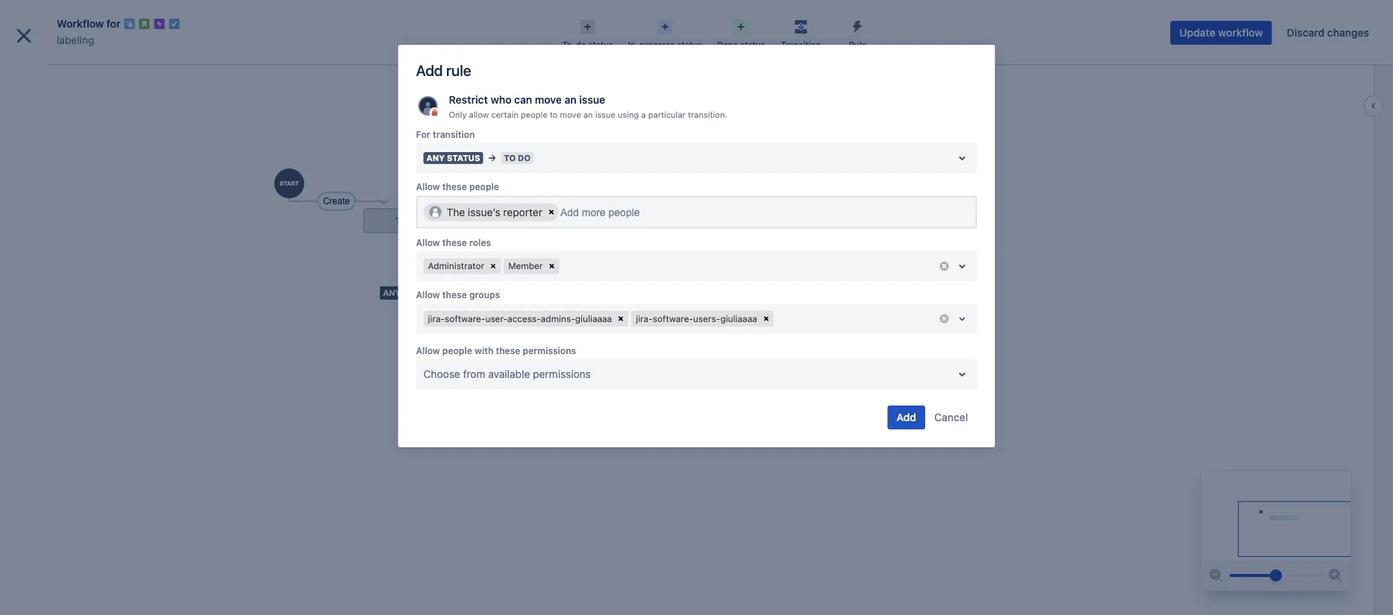 Task type: locate. For each thing, give the bounding box(es) containing it.
issue down to-do status
[[579, 94, 605, 106]]

clear image right admins-
[[615, 313, 627, 325]]

1 clear image from the top
[[939, 261, 950, 273]]

0 vertical spatial add
[[416, 61, 443, 79]]

clear image
[[546, 207, 557, 218], [487, 261, 499, 273], [546, 261, 558, 273]]

0 vertical spatial an
[[565, 94, 577, 106]]

add left cancel
[[897, 412, 917, 424]]

open image inside for transition 'element'
[[953, 149, 971, 167]]

jira-
[[428, 314, 445, 324], [636, 314, 653, 324]]

the issue's reporter image
[[430, 207, 441, 219]]

discard changes
[[1287, 26, 1370, 39]]

you're in the workflow viewfinder, use the arrow keys to move it element
[[1202, 472, 1351, 561]]

cancel button
[[926, 406, 977, 430]]

1 horizontal spatial clear image
[[760, 313, 772, 325]]

labeling
[[57, 34, 94, 46]]

update workflow button
[[1171, 21, 1272, 45]]

an
[[565, 94, 577, 106], [584, 110, 593, 119]]

allow for allow these people
[[416, 182, 440, 192]]

0 horizontal spatial add
[[416, 61, 443, 79]]

people up the issue's
[[469, 182, 499, 192]]

progress
[[640, 40, 675, 50]]

clear image right users- at the bottom
[[760, 313, 772, 325]]

cancel
[[934, 412, 968, 424]]

0 horizontal spatial jira-
[[428, 314, 445, 324]]

2 clear image from the left
[[760, 313, 772, 325]]

2 open image from the top
[[953, 310, 971, 328]]

issue
[[579, 94, 605, 106], [595, 110, 616, 119]]

permissions right available
[[533, 368, 591, 381]]

0 vertical spatial open image
[[953, 149, 971, 167]]

0 horizontal spatial clear image
[[615, 313, 627, 325]]

0 vertical spatial people
[[521, 110, 548, 119]]

allow down the issue's reporter image
[[416, 237, 440, 248]]

group
[[6, 273, 173, 384], [6, 273, 173, 344], [6, 344, 173, 384]]

dialog
[[0, 0, 1393, 616]]

these for groups
[[442, 290, 467, 301]]

workflow for
[[57, 18, 121, 30]]

Zoom level range field
[[1230, 561, 1323, 591]]

in-progress status button
[[621, 15, 710, 51]]

1 clear image from the left
[[615, 313, 627, 325]]

do
[[518, 154, 531, 163]]

create banner
[[0, 0, 1393, 42]]

create button
[[544, 9, 594, 32]]

administrator
[[428, 261, 484, 271]]

for transition element
[[416, 143, 977, 173]]

4 allow from the top
[[416, 346, 440, 356]]

1 jira- from the left
[[428, 314, 445, 324]]

allow for allow people with these permissions
[[416, 346, 440, 356]]

update
[[1180, 26, 1216, 39]]

for
[[106, 18, 121, 30]]

status down transition
[[447, 154, 480, 163]]

to-do status button
[[555, 15, 621, 51]]

permissions
[[523, 346, 576, 356], [533, 368, 591, 381]]

0 vertical spatial open image
[[953, 258, 971, 276]]

changes
[[1328, 26, 1370, 39]]

add inside button
[[897, 412, 917, 424]]

reporter
[[503, 206, 543, 218]]

certain
[[491, 110, 519, 119]]

allow
[[416, 182, 440, 192], [416, 237, 440, 248], [416, 290, 440, 301], [416, 346, 440, 356]]

1 vertical spatial issue
[[595, 110, 616, 119]]

these up administrator
[[442, 237, 467, 248]]

roles
[[469, 237, 491, 248]]

2 software- from the left
[[653, 314, 693, 324]]

labeling link
[[57, 31, 94, 49]]

status
[[588, 40, 613, 50], [677, 40, 702, 50], [740, 40, 765, 50], [447, 154, 480, 163]]

open image
[[953, 258, 971, 276], [953, 366, 971, 384]]

software-
[[445, 314, 485, 324], [653, 314, 693, 324]]

only
[[449, 110, 467, 119]]

jira-software-users-giuliaaaa
[[636, 314, 757, 324]]

allow these people
[[416, 182, 499, 192]]

clear image
[[615, 313, 627, 325], [760, 313, 772, 325]]

done status button
[[710, 15, 773, 51]]

1 vertical spatial add
[[897, 412, 917, 424]]

2 jira- from the left
[[636, 314, 653, 324]]

people left the 'with'
[[442, 346, 472, 356]]

rule button
[[829, 15, 886, 51]]

an right to
[[584, 110, 593, 119]]

clear image right member
[[546, 261, 558, 273]]

allow down administrator
[[416, 290, 440, 301]]

do
[[576, 40, 586, 50]]

1 vertical spatial permissions
[[533, 368, 591, 381]]

can
[[514, 94, 532, 106]]

1 software- from the left
[[445, 314, 485, 324]]

these up the at the top left
[[442, 182, 467, 192]]

1 open image from the top
[[953, 149, 971, 167]]

1 open image from the top
[[953, 258, 971, 276]]

create
[[553, 14, 585, 26]]

0 vertical spatial clear image
[[939, 261, 950, 273]]

software- for users-
[[653, 314, 693, 324]]

from
[[463, 368, 486, 381]]

discard changes button
[[1278, 21, 1379, 45]]

1 horizontal spatial jira-
[[636, 314, 653, 324]]

move up to
[[535, 94, 562, 106]]

clear image down roles
[[487, 261, 499, 273]]

to-do status
[[562, 40, 613, 50]]

these
[[442, 182, 467, 192], [442, 237, 467, 248], [442, 290, 467, 301], [496, 346, 520, 356]]

1 giuliaaaa from the left
[[575, 314, 612, 324]]

zoom in image
[[1327, 567, 1345, 585]]

allow up 'allow people with these permissions' 'text field'
[[416, 346, 440, 356]]

move right to
[[560, 110, 581, 119]]

add button
[[888, 406, 926, 430]]

available
[[488, 368, 530, 381]]

issue left using
[[595, 110, 616, 119]]

people down can
[[521, 110, 548, 119]]

to
[[550, 110, 558, 119]]

Allow people with these permissions text field
[[424, 367, 426, 382]]

1 allow from the top
[[416, 182, 440, 192]]

transition.
[[688, 110, 727, 119]]

add rule
[[416, 61, 471, 79]]

using
[[618, 110, 639, 119]]

add left rule
[[416, 61, 443, 79]]

transition
[[433, 129, 475, 140]]

people
[[521, 110, 548, 119], [469, 182, 499, 192], [442, 346, 472, 356]]

2 allow from the top
[[416, 237, 440, 248]]

move
[[535, 94, 562, 106], [560, 110, 581, 119]]

permissions down admins-
[[523, 346, 576, 356]]

an right can
[[565, 94, 577, 106]]

clear image for jira-software-user-access-admins-giuliaaaa
[[615, 313, 627, 325]]

1 horizontal spatial giuliaaaa
[[721, 314, 757, 324]]

jira-software-user-access-admins-giuliaaaa
[[428, 314, 612, 324]]

Search field
[[1110, 9, 1259, 32]]

jira- left users- at the bottom
[[636, 314, 653, 324]]

1 vertical spatial an
[[584, 110, 593, 119]]

1 vertical spatial open image
[[953, 366, 971, 384]]

allow up the issue's reporter image
[[416, 182, 440, 192]]

3 allow from the top
[[416, 290, 440, 301]]

0 horizontal spatial an
[[565, 94, 577, 106]]

clear image right reporter
[[546, 207, 557, 218]]

jira software image
[[39, 12, 139, 29], [39, 12, 139, 29]]

a
[[641, 110, 646, 119]]

2 clear image from the top
[[939, 313, 950, 325]]

these down administrator
[[442, 290, 467, 301]]

jira- down allow these groups
[[428, 314, 445, 324]]

users-
[[693, 314, 721, 324]]

1 horizontal spatial add
[[897, 412, 917, 424]]

member
[[508, 261, 543, 271]]

0 horizontal spatial giuliaaaa
[[575, 314, 612, 324]]

2 vertical spatial people
[[442, 346, 472, 356]]

1 vertical spatial clear image
[[939, 313, 950, 325]]

open image
[[953, 149, 971, 167], [953, 310, 971, 328]]

clear image
[[939, 261, 950, 273], [939, 313, 950, 325]]

1 vertical spatial open image
[[953, 310, 971, 328]]

add
[[416, 61, 443, 79], [897, 412, 917, 424]]

giuliaaaa
[[575, 314, 612, 324], [721, 314, 757, 324]]

any status
[[427, 154, 480, 163]]

zoom out image
[[1208, 567, 1226, 585]]

to do
[[504, 154, 531, 163]]

for transition
[[416, 129, 475, 140]]

to-
[[562, 40, 576, 50]]

status inside for transition 'element'
[[447, 154, 480, 163]]

1 horizontal spatial software-
[[653, 314, 693, 324]]

allow
[[469, 110, 489, 119]]

0 horizontal spatial software-
[[445, 314, 485, 324]]



Task type: vqa. For each thing, say whether or not it's contained in the screenshot.
Home in "Global" element
no



Task type: describe. For each thing, give the bounding box(es) containing it.
add rule dialog
[[398, 45, 995, 448]]

status right 'done'
[[740, 40, 765, 50]]

discard
[[1287, 26, 1325, 39]]

these for people
[[442, 182, 467, 192]]

add for add
[[897, 412, 917, 424]]

primary element
[[9, 0, 1110, 41]]

in-progress status
[[628, 40, 702, 50]]

clear image for member
[[546, 261, 558, 273]]

allow for allow these roles
[[416, 237, 440, 248]]

2 giuliaaaa from the left
[[721, 314, 757, 324]]

allow these groups
[[416, 290, 500, 301]]

Allow these people text field
[[560, 207, 644, 219]]

for
[[416, 129, 431, 140]]

allow these roles
[[416, 237, 491, 248]]

transition
[[781, 40, 821, 50]]

user-
[[485, 314, 508, 324]]

1 horizontal spatial an
[[584, 110, 593, 119]]

to
[[504, 154, 516, 163]]

close workflow editor image
[[12, 24, 36, 48]]

software- for user-
[[445, 314, 485, 324]]

these up choose from available permissions
[[496, 346, 520, 356]]

update workflow
[[1180, 26, 1263, 39]]

access-
[[508, 314, 541, 324]]

clear image for jira-software-users-giuliaaaa
[[939, 313, 950, 325]]

2 open image from the top
[[953, 366, 971, 384]]

0 vertical spatial issue
[[579, 94, 605, 106]]

admins-
[[541, 314, 575, 324]]

1 vertical spatial move
[[560, 110, 581, 119]]

particular
[[648, 110, 686, 119]]

groups
[[469, 290, 500, 301]]

done status
[[717, 40, 765, 50]]

restrict who can move an issue only allow certain people to move an issue using a particular transition.
[[449, 94, 727, 119]]

clear image for administrator
[[487, 261, 499, 273]]

choose
[[424, 368, 460, 381]]

with
[[475, 346, 494, 356]]

restrict
[[449, 94, 488, 106]]

these for roles
[[442, 237, 467, 248]]

transition button
[[773, 15, 829, 51]]

0 vertical spatial permissions
[[523, 346, 576, 356]]

clear image for member
[[939, 261, 950, 273]]

who
[[491, 94, 512, 106]]

the issue's reporter
[[447, 206, 543, 218]]

allow people with these permissions
[[416, 346, 576, 356]]

the
[[447, 206, 465, 218]]

allow for allow these groups
[[416, 290, 440, 301]]

jira- for jira-software-users-giuliaaaa
[[636, 314, 653, 324]]

dialog containing workflow for
[[0, 0, 1393, 616]]

rule
[[849, 40, 867, 50]]

any
[[427, 154, 445, 163]]

done
[[717, 40, 738, 50]]

in-
[[628, 40, 640, 50]]

workflow
[[1219, 26, 1263, 39]]

0 vertical spatial move
[[535, 94, 562, 106]]

jira- for jira-software-user-access-admins-giuliaaaa
[[428, 314, 445, 324]]

people inside restrict who can move an issue only allow certain people to move an issue using a particular transition.
[[521, 110, 548, 119]]

issue's
[[468, 206, 501, 218]]

1 vertical spatial people
[[469, 182, 499, 192]]

status right "do"
[[588, 40, 613, 50]]

workflow
[[57, 18, 104, 30]]

clear image for jira-software-users-giuliaaaa
[[760, 313, 772, 325]]

status right progress
[[677, 40, 702, 50]]

choose from available permissions
[[424, 368, 591, 381]]

rule
[[446, 61, 471, 79]]

add for add rule
[[416, 61, 443, 79]]



